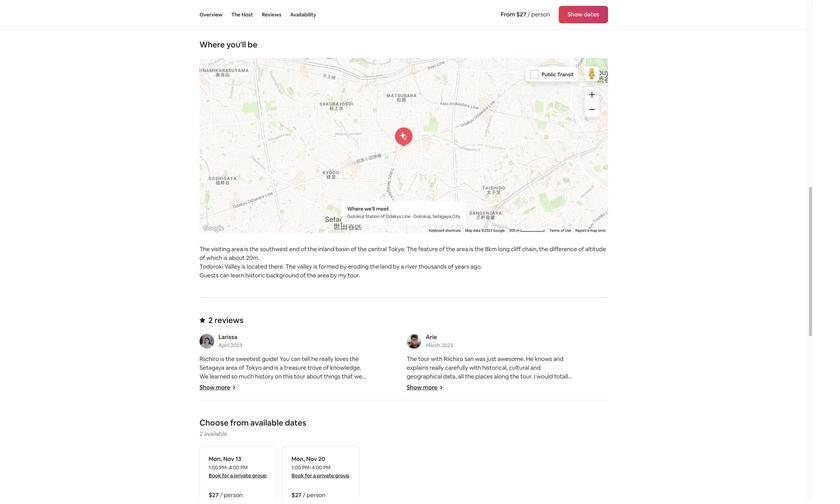 Task type: describe. For each thing, give the bounding box(es) containing it.
0 horizontal spatial we
[[300, 382, 308, 389]]

this inside the tour with riichiro san was just awesome. he knows and explains really carefully with historical, cultural and geographical data, all the places along the tour.  i would totally suggest this tour for people who wants to get away from the crowded city and wants to know more about other local temples and shrines.
[[430, 382, 440, 389]]

shortcuts
[[446, 229, 461, 233]]

there.
[[269, 263, 285, 271]]

mon, for mon, nov 20
[[292, 455, 305, 463]]

1 vertical spatial with
[[470, 364, 481, 372]]

is up learn
[[242, 263, 246, 271]]

twice
[[272, 382, 287, 389]]

eroding
[[348, 263, 369, 271]]

the for the visiting area is the southwest end of the inland basin of the central tokyo. the feature of the area is the 8km long cliff chain, the difference of altitude of which is about 20m. todoroki valley is located there. the valley is formed by eroding the land by a river thousands of years ago. guests can learn historic background of the area by my tour.
[[200, 245, 210, 253]]

1:00 for mon, nov 20
[[292, 464, 301, 471]]

experience!
[[255, 390, 286, 398]]

places
[[476, 373, 493, 380]]

years
[[455, 263, 470, 271]]

book for a private group link for 13
[[209, 472, 267, 479]]

my
[[339, 272, 347, 279]]

zoom in image
[[590, 92, 596, 97]]

host
[[242, 11, 253, 18]]

is down visiting
[[224, 254, 228, 262]]

the right all
[[465, 373, 475, 380]]

the down april
[[226, 355, 235, 363]]

group for 13
[[252, 472, 267, 479]]

0 horizontal spatial so
[[200, 417, 206, 424]]

of inside the where we'll meet gotokuji station of odakyu line · gotokuji, setagaya city
[[381, 214, 385, 219]]

the host
[[232, 11, 253, 18]]

·
[[412, 214, 413, 219]]

is right valley
[[314, 263, 318, 271]]

had
[[309, 382, 319, 389]]

the up 20m.
[[250, 245, 259, 253]]

people
[[463, 382, 481, 389]]

nov for 20
[[306, 455, 317, 463]]

visiting
[[211, 245, 230, 253]]

data,
[[444, 373, 457, 380]]

map region
[[166, 38, 633, 318]]

availability button
[[290, 0, 317, 29]]

private for mon, nov 20
[[317, 472, 334, 479]]

show more for really
[[407, 384, 438, 391]]

temples
[[407, 399, 429, 407]]

background
[[267, 272, 299, 279]]

chain,
[[523, 245, 538, 253]]

unfortunately
[[288, 390, 325, 398]]

about inside the tour with riichiro san was just awesome. he knows and explains really carefully with historical, cultural and geographical data, all the places along the tour.  i would totally suggest this tour for people who wants to get away from the crowded city and wants to know more about other local temples and shrines.
[[511, 390, 527, 398]]

carefully
[[446, 364, 469, 372]]

trove
[[308, 364, 322, 372]]

a inside the visiting area is the southwest end of the inland basin of the central tokyo. the feature of the area is the 8km long cliff chain, the difference of altitude of which is about 20m. todoroki valley is located there. the valley is formed by eroding the land by a river thousands of years ago. guests can learn historic background of the area by my tour.
[[401, 263, 404, 271]]

for inside the tour with riichiro san was just awesome. he knows and explains really carefully with historical, cultural and geographical data, all the places along the tour.  i would totally suggest this tour for people who wants to get away from the crowded city and wants to know more about other local temples and shrines.
[[454, 382, 461, 389]]

map data ©2023 google
[[466, 229, 505, 233]]

not
[[320, 382, 330, 389]]

book for mon, nov 20
[[292, 472, 304, 479]]

2 horizontal spatial by
[[393, 263, 400, 271]]

1 horizontal spatial so
[[232, 373, 238, 380]]

things
[[324, 373, 341, 380]]

of left years
[[448, 263, 454, 271]]

city
[[432, 390, 442, 398]]

late
[[219, 399, 229, 407]]

of up much
[[239, 364, 245, 372]]

treasure
[[284, 364, 307, 372]]

odakyu
[[386, 214, 402, 219]]

google
[[494, 229, 505, 233]]

500
[[510, 229, 516, 233]]

this inside "riichiro is the sweetest guide! you can tell he really loves the setagaya area of tokyo and is a treasure trove of knowledge. we learned so much history on this tour about things that we wouldn't have even looked twice at if we had not been with riichiro, a wonderful experience! unfortunately we arrived a bit too late to visit the last temple on the tour, which i highly recommend. thank you riichiro for you flexibility and for being so great!"
[[283, 373, 293, 380]]

history
[[255, 373, 274, 380]]

meet
[[377, 206, 389, 212]]

2 horizontal spatial show
[[568, 11, 583, 18]]

totally
[[555, 373, 572, 380]]

for inside mon, nov 13 1:00 pm–4:00 pm book for a private group
[[222, 472, 229, 479]]

that
[[342, 373, 353, 380]]

cliff
[[512, 245, 521, 253]]

for inside mon, nov 20 1:00 pm–4:00 pm book for a private group
[[305, 472, 312, 479]]

overview
[[200, 11, 223, 18]]

guests
[[200, 272, 219, 279]]

0 horizontal spatial available
[[204, 430, 227, 438]]

visit
[[237, 399, 248, 407]]

1 vertical spatial wants
[[455, 390, 471, 398]]

central
[[368, 245, 387, 253]]

valley
[[297, 263, 312, 271]]

and down city
[[430, 399, 440, 407]]

the left "land"
[[370, 263, 379, 271]]

being
[[351, 408, 366, 415]]

more for really
[[423, 384, 438, 391]]

of right end
[[301, 245, 307, 253]]

from $27 / person
[[501, 11, 551, 18]]

the left inland at the left of the page
[[308, 245, 317, 253]]

gotokuji
[[348, 214, 365, 219]]

really inside "riichiro is the sweetest guide! you can tell he really loves the setagaya area of tokyo and is a treasure trove of knowledge. we learned so much history on this tour about things that we wouldn't have even looked twice at if we had not been with riichiro, a wonderful experience! unfortunately we arrived a bit too late to visit the last temple on the tour, which i highly recommend. thank you riichiro for you flexibility and for being so great!"
[[320, 355, 334, 363]]

the right tokyo. at the left of the page
[[407, 245, 417, 253]]

larissa image
[[200, 334, 214, 349]]

highly
[[343, 399, 359, 407]]

/ for mon, nov 13
[[220, 491, 223, 499]]

1 horizontal spatial by
[[340, 263, 347, 271]]

$27 / person for 13
[[209, 491, 243, 499]]

even
[[238, 382, 251, 389]]

arrived
[[335, 390, 354, 398]]

0 vertical spatial available
[[251, 418, 284, 428]]

inland
[[318, 245, 335, 253]]

report
[[576, 229, 587, 233]]

2023 for arie
[[442, 342, 453, 349]]

1 horizontal spatial 2
[[208, 315, 213, 325]]

from inside choose from available dates 2 available
[[230, 418, 249, 428]]

is down guide!
[[275, 364, 279, 372]]

2 horizontal spatial /
[[528, 11, 531, 18]]

$27 for mon, nov 13
[[209, 491, 219, 499]]

show more button for setagaya
[[200, 384, 236, 391]]

dates inside choose from available dates 2 available
[[285, 418, 307, 428]]

get
[[520, 382, 529, 389]]

the left last
[[249, 399, 258, 407]]

1 horizontal spatial with
[[431, 355, 443, 363]]

is up ago.
[[470, 245, 474, 253]]

cultural
[[510, 364, 530, 372]]

zoom out image
[[590, 107, 596, 112]]

all
[[458, 373, 464, 380]]

8km
[[485, 245, 497, 253]]

formed
[[319, 263, 339, 271]]

line
[[403, 214, 411, 219]]

private for mon, nov 13
[[234, 472, 251, 479]]

list containing larissa
[[197, 333, 612, 424]]

knows
[[535, 355, 553, 363]]

about inside the visiting area is the southwest end of the inland basin of the central tokyo. the feature of the area is the 8km long cliff chain, the difference of altitude of which is about 20m. todoroki valley is located there. the valley is formed by eroding the land by a river thousands of years ago. guests can learn historic background of the area by my tour.
[[229, 254, 245, 262]]

and down guide!
[[263, 364, 273, 372]]

©2023
[[482, 229, 493, 233]]

the right chain,
[[540, 245, 549, 253]]

riichiro,
[[200, 390, 220, 398]]

crowded
[[407, 390, 431, 398]]

southwest
[[260, 245, 288, 253]]

with inside "riichiro is the sweetest guide! you can tell he really loves the setagaya area of tokyo and is a treasure trove of knowledge. we learned so much history on this tour about things that we wouldn't have even looked twice at if we had not been with riichiro, a wonderful experience! unfortunately we arrived a bit too late to visit the last temple on the tour, which i highly recommend. thank you riichiro for you flexibility and for being so great!"
[[346, 382, 357, 389]]

learn
[[231, 272, 244, 279]]

pm–4:00 for 20
[[302, 464, 323, 471]]

1 you from the left
[[253, 408, 263, 415]]

pm for mon, nov 13
[[241, 464, 248, 471]]

2 you from the left
[[294, 408, 304, 415]]

valley
[[225, 263, 240, 271]]

arie march 2023
[[426, 333, 453, 349]]

knowledge.
[[330, 364, 362, 372]]

who
[[483, 382, 494, 389]]

2 horizontal spatial to
[[513, 382, 519, 389]]

which inside the visiting area is the southwest end of the inland basin of the central tokyo. the feature of the area is the 8km long cliff chain, the difference of altitude of which is about 20m. todoroki valley is located there. the valley is formed by eroding the land by a river thousands of years ago. guests can learn historic background of the area by my tour.
[[207, 254, 222, 262]]

keyboard
[[429, 229, 445, 233]]

keyboard shortcuts
[[429, 229, 461, 233]]

can inside the visiting area is the southwest end of the inland basin of the central tokyo. the feature of the area is the 8km long cliff chain, the difference of altitude of which is about 20m. todoroki valley is located there. the valley is formed by eroding the land by a river thousands of years ago. guests can learn historic background of the area by my tour.
[[220, 272, 230, 279]]

guide!
[[262, 355, 279, 363]]

from inside the tour with riichiro san was just awesome. he knows and explains really carefully with historical, cultural and geographical data, all the places along the tour.  i would totally suggest this tour for people who wants to get away from the crowded city and wants to know more about other local temples and shrines.
[[546, 382, 559, 389]]

the visiting area is the southwest end of the inland basin of the central tokyo. the feature of the area is the 8km long cliff chain, the difference of altitude of which is about 20m. todoroki valley is located there. the valley is formed by eroding the land by a river thousands of years ago. guests can learn historic background of the area by my tour.
[[200, 245, 607, 279]]

2 horizontal spatial we
[[355, 373, 362, 380]]

tokyo
[[246, 364, 262, 372]]

mon, nov 13 1:00 pm–4:00 pm book for a private group
[[209, 455, 267, 479]]

temple
[[270, 399, 290, 407]]

of up "things"
[[323, 364, 329, 372]]

basin
[[336, 245, 350, 253]]

riichiro is the sweetest guide! you can tell he really loves the setagaya area of tokyo and is a treasure trove of knowledge. we learned so much history on this tour about things that we wouldn't have even looked twice at if we had not been with riichiro, a wonderful experience! unfortunately we arrived a bit too late to visit the last temple on the tour, which i highly recommend. thank you riichiro for you flexibility and for being so great!
[[200, 355, 366, 424]]

loves
[[335, 355, 349, 363]]

group for 20
[[335, 472, 350, 479]]

of right feature
[[440, 245, 445, 253]]

the for the tour with riichiro san was just awesome. he knows and explains really carefully with historical, cultural and geographical data, all the places along the tour.  i would totally suggest this tour for people who wants to get away from the crowded city and wants to know more about other local temples and shrines.
[[407, 355, 417, 363]]



Task type: locate. For each thing, give the bounding box(es) containing it.
1:00 inside mon, nov 20 1:00 pm–4:00 pm book for a private group
[[292, 464, 301, 471]]

the tour with riichiro san was just awesome. he knows and explains really carefully with historical, cultural and geographical data, all the places along the tour.  i would totally suggest this tour for people who wants to get away from the crowded city and wants to know more about other local temples and shrines.
[[407, 355, 572, 407]]

0 horizontal spatial by
[[331, 272, 337, 279]]

he
[[527, 355, 534, 363]]

pm–4:00
[[219, 464, 240, 471], [302, 464, 323, 471]]

is down april
[[220, 355, 224, 363]]

to down people
[[472, 390, 478, 398]]

by left "my"
[[331, 272, 337, 279]]

1 vertical spatial this
[[430, 382, 440, 389]]

1 vertical spatial tour.
[[521, 373, 533, 380]]

/ right from
[[528, 11, 531, 18]]

1 horizontal spatial show
[[407, 384, 422, 391]]

setagaya inside "riichiro is the sweetest guide! you can tell he really loves the setagaya area of tokyo and is a treasure trove of knowledge. we learned so much history on this tour about things that we wouldn't have even looked twice at if we had not been with riichiro, a wonderful experience! unfortunately we arrived a bit too late to visit the last temple on the tour, which i highly recommend. thank you riichiro for you flexibility and for being so great!"
[[200, 364, 225, 372]]

riichiro inside the tour with riichiro san was just awesome. he knows and explains really carefully with historical, cultural and geographical data, all the places along the tour.  i would totally suggest this tour for people who wants to get away from the crowded city and wants to know more about other local temples and shrines.
[[444, 355, 464, 363]]

reviews
[[215, 315, 244, 325]]

public
[[542, 71, 557, 78]]

0 vertical spatial dates
[[584, 11, 600, 18]]

person down mon, nov 20 1:00 pm–4:00 pm book for a private group
[[307, 491, 326, 499]]

arie
[[426, 333, 437, 341]]

0 vertical spatial with
[[431, 355, 443, 363]]

he
[[312, 355, 318, 363]]

1 horizontal spatial really
[[430, 364, 444, 372]]

1 horizontal spatial mon,
[[292, 455, 305, 463]]

2 pm–4:00 from the left
[[302, 464, 323, 471]]

setagaya
[[433, 214, 452, 219], [200, 364, 225, 372]]

wants down along
[[496, 382, 512, 389]]

to inside "riichiro is the sweetest guide! you can tell he really loves the setagaya area of tokyo and is a treasure trove of knowledge. we learned so much history on this tour about things that we wouldn't have even looked twice at if we had not been with riichiro, a wonderful experience! unfortunately we arrived a bit too late to visit the last temple on the tour, which i highly recommend. thank you riichiro for you flexibility and for being so great!"
[[230, 399, 236, 407]]

this up city
[[430, 382, 440, 389]]

really up 'geographical'
[[430, 364, 444, 372]]

1 horizontal spatial on
[[291, 399, 298, 407]]

overview button
[[200, 0, 223, 29]]

we down not
[[326, 390, 334, 398]]

and up "shrines."
[[444, 390, 454, 398]]

the inside the tour with riichiro san was just awesome. he knows and explains really carefully with historical, cultural and geographical data, all the places along the tour.  i would totally suggest this tour for people who wants to get away from the crowded city and wants to know more about other local temples and shrines.
[[407, 355, 417, 363]]

1 vertical spatial on
[[291, 399, 298, 407]]

/ down mon, nov 13 1:00 pm–4:00 pm book for a private group
[[220, 491, 223, 499]]

2023 inside arie march 2023
[[442, 342, 453, 349]]

1 horizontal spatial tour
[[419, 355, 430, 363]]

2 vertical spatial to
[[230, 399, 236, 407]]

1 1:00 from the left
[[209, 464, 218, 471]]

0 horizontal spatial $27 / person
[[209, 491, 243, 499]]

2 book from the left
[[292, 472, 304, 479]]

0 horizontal spatial mon,
[[209, 455, 222, 463]]

mon, nov 20 1:00 pm–4:00 pm book for a private group
[[292, 455, 350, 479]]

0 horizontal spatial show
[[200, 384, 215, 391]]

mon, left 20
[[292, 455, 305, 463]]

area
[[231, 245, 243, 253], [457, 245, 469, 253], [318, 272, 329, 279], [226, 364, 238, 372]]

the for the host
[[232, 11, 241, 18]]

0 horizontal spatial tour.
[[348, 272, 360, 279]]

historical,
[[483, 364, 508, 372]]

person for mon, nov 20
[[307, 491, 326, 499]]

san
[[465, 355, 474, 363]]

2 pm from the left
[[324, 464, 331, 471]]

0 vertical spatial from
[[546, 382, 559, 389]]

1 horizontal spatial show more
[[407, 384, 438, 391]]

2 left reviews
[[208, 315, 213, 325]]

can down valley
[[220, 272, 230, 279]]

1 horizontal spatial group
[[335, 472, 350, 479]]

a
[[588, 229, 590, 233], [401, 263, 404, 271], [280, 364, 283, 372], [222, 390, 225, 398], [356, 390, 359, 398], [230, 472, 233, 479], [313, 472, 316, 479]]

0 horizontal spatial which
[[207, 254, 222, 262]]

by right "land"
[[393, 263, 400, 271]]

the host button
[[232, 0, 253, 29]]

you left flexibility
[[294, 408, 304, 415]]

1 horizontal spatial dates
[[584, 11, 600, 18]]

private inside mon, nov 13 1:00 pm–4:00 pm book for a private group
[[234, 472, 251, 479]]

1 vertical spatial so
[[200, 417, 206, 424]]

pm
[[241, 464, 248, 471], [324, 464, 331, 471]]

more inside the tour with riichiro san was just awesome. he knows and explains really carefully with historical, cultural and geographical data, all the places along the tour.  i would totally suggest this tour for people who wants to get away from the crowded city and wants to know more about other local temples and shrines.
[[495, 390, 509, 398]]

we'll
[[365, 206, 375, 212]]

pm–4:00 inside mon, nov 13 1:00 pm–4:00 pm book for a private group
[[219, 464, 240, 471]]

show dates link
[[559, 6, 609, 23]]

mon, for mon, nov 13
[[209, 455, 222, 463]]

2 show more button from the left
[[407, 384, 444, 391]]

where for where we'll meet gotokuji station of odakyu line · gotokuji, setagaya city
[[348, 206, 364, 212]]

suggest
[[407, 382, 429, 389]]

about down get
[[511, 390, 527, 398]]

tour inside "riichiro is the sweetest guide! you can tell he really loves the setagaya area of tokyo and is a treasure trove of knowledge. we learned so much history on this tour about things that we wouldn't have even looked twice at if we had not been with riichiro, a wonderful experience! unfortunately we arrived a bit too late to visit the last temple on the tour, which i highly recommend. thank you riichiro for you flexibility and for being so great!"
[[294, 373, 306, 380]]

person for mon, nov 13
[[224, 491, 243, 499]]

you'll
[[227, 39, 246, 50]]

the down unfortunately
[[299, 399, 308, 407]]

1 pm from the left
[[241, 464, 248, 471]]

with down 'march'
[[431, 355, 443, 363]]

explains
[[407, 364, 429, 372]]

tour. inside the tour with riichiro san was just awesome. he knows and explains really carefully with historical, cultural and geographical data, all the places along the tour.  i would totally suggest this tour for people who wants to get away from the crowded city and wants to know more about other local temples and shrines.
[[521, 373, 533, 380]]

the down shortcuts
[[446, 245, 456, 253]]

can up treasure
[[291, 355, 301, 363]]

shrines.
[[442, 399, 462, 407]]

2 show more from the left
[[407, 384, 438, 391]]

0 horizontal spatial $27
[[209, 491, 219, 499]]

riichiro up "carefully"
[[444, 355, 464, 363]]

2 1:00 from the left
[[292, 464, 301, 471]]

the left host
[[232, 11, 241, 18]]

available down last
[[251, 418, 284, 428]]

we
[[355, 373, 362, 380], [300, 382, 308, 389], [326, 390, 334, 398]]

1:00 inside mon, nov 13 1:00 pm–4:00 pm book for a private group
[[209, 464, 218, 471]]

setagaya up learned
[[200, 364, 225, 372]]

away
[[531, 382, 544, 389]]

book inside mon, nov 13 1:00 pm–4:00 pm book for a private group
[[209, 472, 221, 479]]

1 vertical spatial we
[[300, 382, 308, 389]]

0 horizontal spatial 2
[[200, 430, 203, 438]]

map
[[466, 229, 473, 233]]

report a map error link
[[576, 229, 606, 233]]

public transit
[[542, 71, 574, 78]]

from down the thank at the bottom
[[230, 418, 249, 428]]

which inside "riichiro is the sweetest guide! you can tell he really loves the setagaya area of tokyo and is a treasure trove of knowledge. we learned so much history on this tour about things that we wouldn't have even looked twice at if we had not been with riichiro, a wonderful experience! unfortunately we arrived a bit too late to visit the last temple on the tour, which i highly recommend. thank you riichiro for you flexibility and for being so great!"
[[323, 399, 339, 407]]

1 horizontal spatial show more button
[[407, 384, 444, 391]]

0 vertical spatial to
[[513, 382, 519, 389]]

we right that
[[355, 373, 362, 380]]

2 horizontal spatial about
[[511, 390, 527, 398]]

1 $27 / person from the left
[[209, 491, 243, 499]]

/ down mon, nov 20 1:00 pm–4:00 pm book for a private group
[[303, 491, 306, 499]]

500 m
[[510, 229, 521, 233]]

which right tour,
[[323, 399, 339, 407]]

end
[[290, 245, 300, 253]]

m
[[517, 229, 520, 233]]

where up gotokuji
[[348, 206, 364, 212]]

show more button
[[200, 384, 236, 391], [407, 384, 444, 391]]

i down arrived
[[340, 399, 341, 407]]

terms of use link
[[550, 229, 572, 233]]

of up todoroki
[[200, 254, 205, 262]]

google image
[[202, 224, 226, 233]]

1 book for a private group link from the left
[[209, 472, 267, 479]]

2 inside choose from available dates 2 available
[[200, 430, 203, 438]]

1 pm–4:00 from the left
[[219, 464, 240, 471]]

reviews button
[[262, 0, 282, 29]]

where inside the where we'll meet gotokuji station of odakyu line · gotokuji, setagaya city
[[348, 206, 364, 212]]

arie image
[[407, 334, 422, 349], [407, 334, 422, 349]]

0 vertical spatial setagaya
[[433, 214, 452, 219]]

1 horizontal spatial book for a private group link
[[292, 472, 350, 479]]

wants down people
[[455, 390, 471, 398]]

2 horizontal spatial tour
[[441, 382, 452, 389]]

tour,
[[309, 399, 322, 407]]

really inside the tour with riichiro san was just awesome. he knows and explains really carefully with historical, cultural and geographical data, all the places along the tour.  i would totally suggest this tour for people who wants to get away from the crowded city and wants to know more about other local temples and shrines.
[[430, 364, 444, 372]]

2 horizontal spatial more
[[495, 390, 509, 398]]

2 horizontal spatial $27
[[517, 11, 527, 18]]

is up 20m.
[[245, 245, 248, 253]]

private down 20
[[317, 472, 334, 479]]

tour down the data,
[[441, 382, 452, 389]]

the left visiting
[[200, 245, 210, 253]]

2 vertical spatial tour
[[441, 382, 452, 389]]

bit
[[200, 399, 207, 407]]

terms
[[550, 229, 560, 233]]

i inside "riichiro is the sweetest guide! you can tell he really loves the setagaya area of tokyo and is a treasure trove of knowledge. we learned so much history on this tour about things that we wouldn't have even looked twice at if we had not been with riichiro, a wonderful experience! unfortunately we arrived a bit too late to visit the last temple on the tour, which i highly recommend. thank you riichiro for you flexibility and for being so great!"
[[340, 399, 341, 407]]

really
[[320, 355, 334, 363], [430, 364, 444, 372]]

1 horizontal spatial from
[[546, 382, 559, 389]]

1 horizontal spatial more
[[423, 384, 438, 391]]

0 vertical spatial tour
[[419, 355, 430, 363]]

1 horizontal spatial available
[[251, 418, 284, 428]]

area up years
[[457, 245, 469, 253]]

1 vertical spatial from
[[230, 418, 249, 428]]

nov left 20
[[306, 455, 317, 463]]

1 show more button from the left
[[200, 384, 236, 391]]

0 vertical spatial really
[[320, 355, 334, 363]]

station
[[366, 214, 380, 219]]

was
[[475, 355, 486, 363]]

2 horizontal spatial riichiro
[[444, 355, 464, 363]]

1 horizontal spatial i
[[534, 373, 536, 380]]

we
[[200, 373, 209, 380]]

0 horizontal spatial dates
[[285, 418, 307, 428]]

and down he
[[531, 364, 541, 372]]

1 mon, from the left
[[209, 455, 222, 463]]

map
[[591, 229, 598, 233]]

nov for 13
[[224, 455, 234, 463]]

i up "away"
[[534, 373, 536, 380]]

where we'll meet, map pin image
[[395, 127, 413, 146]]

of left use
[[561, 229, 565, 233]]

and right knows
[[554, 355, 564, 363]]

ago.
[[471, 263, 482, 271]]

0 vertical spatial can
[[220, 272, 230, 279]]

a inside mon, nov 13 1:00 pm–4:00 pm book for a private group
[[230, 472, 233, 479]]

1 horizontal spatial tour.
[[521, 373, 533, 380]]

show for the tour with riichiro san was just awesome. he knows and explains really carefully with historical, cultural and geographical data, all the places along the tour.  i would totally suggest this tour for people who wants to get away from the crowded city and wants to know more about other local temples and shrines.
[[407, 384, 422, 391]]

2 down 'choose'
[[200, 430, 203, 438]]

$27 / person down mon, nov 20 1:00 pm–4:00 pm book for a private group
[[292, 491, 326, 499]]

thank
[[235, 408, 252, 415]]

the down valley
[[307, 272, 316, 279]]

terms of use
[[550, 229, 572, 233]]

and right flexibility
[[330, 408, 341, 415]]

about inside "riichiro is the sweetest guide! you can tell he really loves the setagaya area of tokyo and is a treasure trove of knowledge. we learned so much history on this tour about things that we wouldn't have even looked twice at if we had not been with riichiro, a wonderful experience! unfortunately we arrived a bit too late to visit the last temple on the tour, which i highly recommend. thank you riichiro for you flexibility and for being so great!"
[[307, 373, 323, 380]]

area up learned
[[226, 364, 238, 372]]

about
[[229, 254, 245, 262], [307, 373, 323, 380], [511, 390, 527, 398]]

0 horizontal spatial private
[[234, 472, 251, 479]]

the left the central
[[358, 245, 367, 253]]

on up twice
[[275, 373, 282, 380]]

tour up if
[[294, 373, 306, 380]]

is
[[245, 245, 248, 253], [470, 245, 474, 253], [224, 254, 228, 262], [242, 263, 246, 271], [314, 263, 318, 271], [220, 355, 224, 363], [275, 364, 279, 372]]

0 horizontal spatial riichiro
[[200, 355, 219, 363]]

2 book for a private group link from the left
[[292, 472, 350, 479]]

show more button down 'geographical'
[[407, 384, 444, 391]]

of down valley
[[300, 272, 306, 279]]

book inside mon, nov 20 1:00 pm–4:00 pm book for a private group
[[292, 472, 304, 479]]

of right the basin
[[351, 245, 357, 253]]

1 vertical spatial really
[[430, 364, 444, 372]]

group inside mon, nov 20 1:00 pm–4:00 pm book for a private group
[[335, 472, 350, 479]]

1 horizontal spatial private
[[317, 472, 334, 479]]

book for mon, nov 13
[[209, 472, 221, 479]]

1 private from the left
[[234, 472, 251, 479]]

1 group from the left
[[252, 472, 267, 479]]

0 horizontal spatial pm–4:00
[[219, 464, 240, 471]]

1 horizontal spatial this
[[430, 382, 440, 389]]

1 vertical spatial setagaya
[[200, 364, 225, 372]]

1 vertical spatial where
[[348, 206, 364, 212]]

0 vertical spatial so
[[232, 373, 238, 380]]

difference
[[550, 245, 578, 253]]

the
[[232, 11, 241, 18], [200, 245, 210, 253], [407, 245, 417, 253], [286, 263, 296, 271], [407, 355, 417, 363]]

mon, inside mon, nov 13 1:00 pm–4:00 pm book for a private group
[[209, 455, 222, 463]]

of left altitude
[[579, 245, 585, 253]]

more down 'geographical'
[[423, 384, 438, 391]]

altitude
[[586, 245, 607, 253]]

2023 inside larissa april 2023
[[231, 342, 242, 349]]

0 horizontal spatial person
[[224, 491, 243, 499]]

nov inside mon, nov 20 1:00 pm–4:00 pm book for a private group
[[306, 455, 317, 463]]

pm–4:00 for 13
[[219, 464, 240, 471]]

and
[[554, 355, 564, 363], [263, 364, 273, 372], [531, 364, 541, 372], [444, 390, 454, 398], [430, 399, 440, 407], [330, 408, 341, 415]]

2 horizontal spatial with
[[470, 364, 481, 372]]

mon, inside mon, nov 20 1:00 pm–4:00 pm book for a private group
[[292, 455, 305, 463]]

if
[[295, 382, 298, 389]]

would
[[537, 373, 553, 380]]

2 mon, from the left
[[292, 455, 305, 463]]

todoroki
[[200, 263, 223, 271]]

tour. up get
[[521, 373, 533, 380]]

list
[[197, 333, 612, 424]]

pm–4:00 down 13
[[219, 464, 240, 471]]

more
[[216, 384, 231, 391], [423, 384, 438, 391], [495, 390, 509, 398]]

tell
[[302, 355, 310, 363]]

setagaya inside the where we'll meet gotokuji station of odakyu line · gotokuji, setagaya city
[[433, 214, 452, 219]]

available
[[251, 418, 284, 428], [204, 430, 227, 438]]

the down cultural
[[511, 373, 520, 380]]

setagaya left city
[[433, 214, 452, 219]]

1:00 for mon, nov 13
[[209, 464, 218, 471]]

1 horizontal spatial pm
[[324, 464, 331, 471]]

where you'll be
[[200, 39, 258, 50]]

show for riichiro is the sweetest guide! you can tell he really loves the setagaya area of tokyo and is a treasure trove of knowledge. we learned so much history on this tour about things that we wouldn't have even looked twice at if we had not been with riichiro, a wonderful experience! unfortunately we arrived a bit too late to visit the last temple on the tour, which i highly recommend. thank you riichiro for you flexibility and for being so great!
[[200, 384, 215, 391]]

from
[[501, 11, 516, 18]]

the inside button
[[232, 11, 241, 18]]

1 book from the left
[[209, 472, 221, 479]]

awesome.
[[498, 355, 525, 363]]

0 horizontal spatial about
[[229, 254, 245, 262]]

0 horizontal spatial pm
[[241, 464, 248, 471]]

2023 right 'march'
[[442, 342, 453, 349]]

0 horizontal spatial nov
[[224, 455, 234, 463]]

0 vertical spatial 2
[[208, 315, 213, 325]]

from up local
[[546, 382, 559, 389]]

the down totally
[[560, 382, 569, 389]]

which up todoroki
[[207, 254, 222, 262]]

person down mon, nov 13 1:00 pm–4:00 pm book for a private group
[[224, 491, 243, 499]]

1 vertical spatial which
[[323, 399, 339, 407]]

0 horizontal spatial tour
[[294, 373, 306, 380]]

you down last
[[253, 408, 263, 415]]

$27 / person down mon, nov 13 1:00 pm–4:00 pm book for a private group
[[209, 491, 243, 499]]

1 nov from the left
[[224, 455, 234, 463]]

1 vertical spatial 2
[[200, 430, 203, 438]]

by up "my"
[[340, 263, 347, 271]]

2 private from the left
[[317, 472, 334, 479]]

1 vertical spatial to
[[472, 390, 478, 398]]

drag pegman onto the map to open street view image
[[585, 66, 600, 81]]

flexibility
[[305, 408, 329, 415]]

1 horizontal spatial wants
[[496, 382, 512, 389]]

we right if
[[300, 382, 308, 389]]

long
[[499, 245, 510, 253]]

about up valley
[[229, 254, 245, 262]]

riichiro
[[200, 355, 219, 363], [444, 355, 464, 363], [264, 408, 284, 415]]

0 horizontal spatial wants
[[455, 390, 471, 398]]

1 show more from the left
[[200, 384, 231, 391]]

0 horizontal spatial /
[[220, 491, 223, 499]]

private inside mon, nov 20 1:00 pm–4:00 pm book for a private group
[[317, 472, 334, 479]]

just
[[487, 355, 497, 363]]

/ for mon, nov 20
[[303, 491, 306, 499]]

group
[[252, 472, 267, 479], [335, 472, 350, 479]]

area inside "riichiro is the sweetest guide! you can tell he really loves the setagaya area of tokyo and is a treasure trove of knowledge. we learned so much history on this tour about things that we wouldn't have even looked twice at if we had not been with riichiro, a wonderful experience! unfortunately we arrived a bit too late to visit the last temple on the tour, which i highly recommend. thank you riichiro for you flexibility and for being so great!"
[[226, 364, 238, 372]]

really right "he"
[[320, 355, 334, 363]]

0 vertical spatial where
[[200, 39, 225, 50]]

book for a private group link down 20
[[292, 472, 350, 479]]

gotokuji,
[[414, 214, 432, 219]]

more right know
[[495, 390, 509, 398]]

0 horizontal spatial 1:00
[[209, 464, 218, 471]]

show dates
[[568, 11, 600, 18]]

1 vertical spatial can
[[291, 355, 301, 363]]

with down was
[[470, 364, 481, 372]]

more for setagaya
[[216, 384, 231, 391]]

2 vertical spatial we
[[326, 390, 334, 398]]

20
[[319, 455, 326, 463]]

0 horizontal spatial from
[[230, 418, 249, 428]]

a inside mon, nov 20 1:00 pm–4:00 pm book for a private group
[[313, 472, 316, 479]]

2023 down larissa
[[231, 342, 242, 349]]

i inside the tour with riichiro san was just awesome. he knows and explains really carefully with historical, cultural and geographical data, all the places along the tour.  i would totally suggest this tour for people who wants to get away from the crowded city and wants to know more about other local temples and shrines.
[[534, 373, 536, 380]]

group inside mon, nov 13 1:00 pm–4:00 pm book for a private group
[[252, 472, 267, 479]]

show more for setagaya
[[200, 384, 231, 391]]

2 $27 / person from the left
[[292, 491, 326, 499]]

book for a private group link for 20
[[292, 472, 350, 479]]

0 horizontal spatial show more
[[200, 384, 231, 391]]

area right visiting
[[231, 245, 243, 253]]

the up knowledge.
[[350, 355, 359, 363]]

tour up the explains at the right of page
[[419, 355, 430, 363]]

1 horizontal spatial you
[[294, 408, 304, 415]]

1 horizontal spatial can
[[291, 355, 301, 363]]

the up background
[[286, 263, 296, 271]]

1 vertical spatial about
[[307, 373, 323, 380]]

$27
[[517, 11, 527, 18], [209, 491, 219, 499], [292, 491, 302, 499]]

2 horizontal spatial person
[[532, 11, 551, 18]]

person right from
[[532, 11, 551, 18]]

more down learned
[[216, 384, 231, 391]]

1 horizontal spatial $27
[[292, 491, 302, 499]]

can inside "riichiro is the sweetest guide! you can tell he really loves the setagaya area of tokyo and is a treasure trove of knowledge. we learned so much history on this tour about things that we wouldn't have even looked twice at if we had not been with riichiro, a wonderful experience! unfortunately we arrived a bit too late to visit the last temple on the tour, which i highly recommend. thank you riichiro for you flexibility and for being so great!"
[[291, 355, 301, 363]]

report a map error
[[576, 229, 606, 233]]

2 group from the left
[[335, 472, 350, 479]]

$27 for mon, nov 20
[[292, 491, 302, 499]]

show more button for really
[[407, 384, 444, 391]]

pm for mon, nov 20
[[324, 464, 331, 471]]

0 horizontal spatial book
[[209, 472, 221, 479]]

area down the 'formed'
[[318, 272, 329, 279]]

$27 / person for 20
[[292, 491, 326, 499]]

1 horizontal spatial where
[[348, 206, 364, 212]]

0 horizontal spatial i
[[340, 399, 341, 407]]

the
[[250, 245, 259, 253], [308, 245, 317, 253], [358, 245, 367, 253], [446, 245, 456, 253], [475, 245, 484, 253], [540, 245, 549, 253], [370, 263, 379, 271], [307, 272, 316, 279], [226, 355, 235, 363], [350, 355, 359, 363], [465, 373, 475, 380], [511, 373, 520, 380], [560, 382, 569, 389], [249, 399, 258, 407], [299, 399, 308, 407]]

1 horizontal spatial riichiro
[[264, 408, 284, 415]]

0 horizontal spatial on
[[275, 373, 282, 380]]

nov inside mon, nov 13 1:00 pm–4:00 pm book for a private group
[[224, 455, 234, 463]]

1 horizontal spatial pm–4:00
[[302, 464, 323, 471]]

13
[[236, 455, 241, 463]]

april
[[219, 342, 230, 349]]

2 reviews
[[208, 315, 244, 325]]

pm–4:00 inside mon, nov 20 1:00 pm–4:00 pm book for a private group
[[302, 464, 323, 471]]

2023 for larissa
[[231, 342, 242, 349]]

0 vertical spatial on
[[275, 373, 282, 380]]

pm inside mon, nov 20 1:00 pm–4:00 pm book for a private group
[[324, 464, 331, 471]]

mon, left 13
[[209, 455, 222, 463]]

data
[[474, 229, 481, 233]]

larissa image
[[200, 334, 214, 349]]

pm–4:00 down 20
[[302, 464, 323, 471]]

person
[[532, 11, 551, 18], [224, 491, 243, 499], [307, 491, 326, 499]]

0 vertical spatial wants
[[496, 382, 512, 389]]

0 vertical spatial tour.
[[348, 272, 360, 279]]

choose from available dates 2 available
[[200, 418, 307, 438]]

to right late
[[230, 399, 236, 407]]

1 horizontal spatial person
[[307, 491, 326, 499]]

the left 8km
[[475, 245, 484, 253]]

2 2023 from the left
[[442, 342, 453, 349]]

where for where you'll be
[[200, 39, 225, 50]]

larissa
[[219, 333, 238, 341]]

2 nov from the left
[[306, 455, 317, 463]]

recommend.
[[200, 408, 234, 415]]

by
[[340, 263, 347, 271], [393, 263, 400, 271], [331, 272, 337, 279]]

1 2023 from the left
[[231, 342, 242, 349]]

1 horizontal spatial book
[[292, 472, 304, 479]]

500 m button
[[507, 228, 548, 233]]

1 horizontal spatial /
[[303, 491, 306, 499]]

where left you'll
[[200, 39, 225, 50]]

available down 'choose'
[[204, 430, 227, 438]]

show
[[568, 11, 583, 18], [200, 384, 215, 391], [407, 384, 422, 391]]

tour. inside the visiting area is the southwest end of the inland basin of the central tokyo. the feature of the area is the 8km long cliff chain, the difference of altitude of which is about 20m. todoroki valley is located there. the valley is formed by eroding the land by a river thousands of years ago. guests can learn historic background of the area by my tour.
[[348, 272, 360, 279]]

pm inside mon, nov 13 1:00 pm–4:00 pm book for a private group
[[241, 464, 248, 471]]

other
[[528, 390, 543, 398]]

1 horizontal spatial we
[[326, 390, 334, 398]]

0 horizontal spatial 2023
[[231, 342, 242, 349]]



Task type: vqa. For each thing, say whether or not it's contained in the screenshot.
Rating 4.93 out of 5; 769 reviews Image
no



